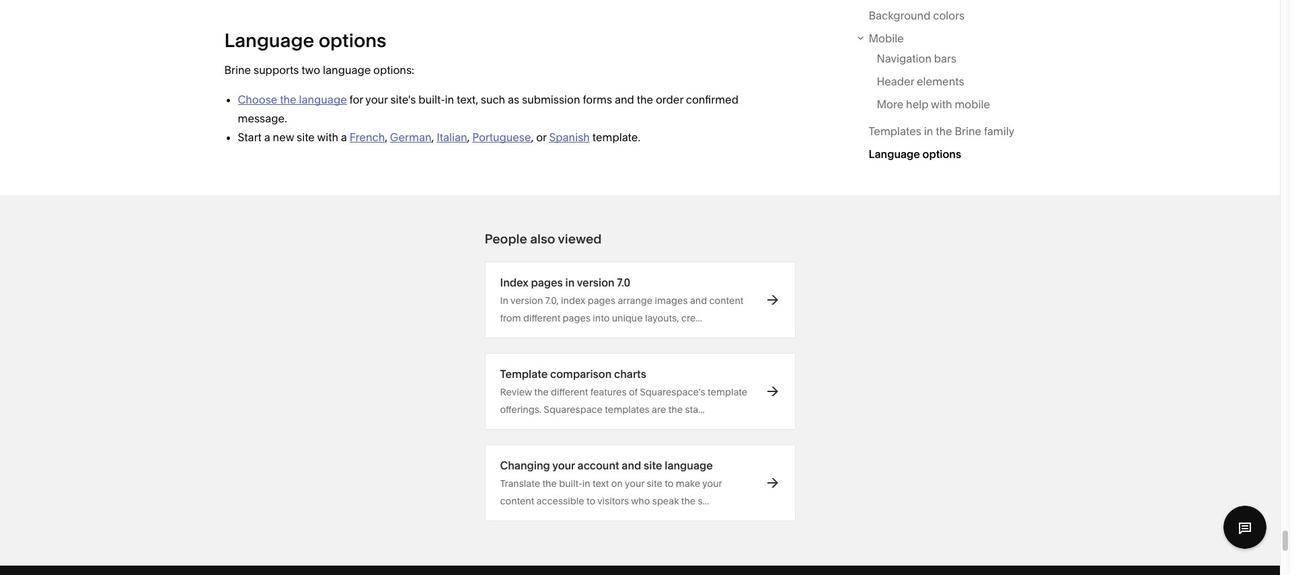 Task type: describe. For each thing, give the bounding box(es) containing it.
bars
[[934, 52, 957, 66]]

index
[[561, 294, 585, 307]]

navigation
[[877, 52, 932, 66]]

message.
[[238, 111, 287, 125]]

choose
[[238, 93, 277, 106]]

images
[[655, 294, 688, 307]]

1 horizontal spatial version
[[577, 276, 615, 289]]

two
[[302, 63, 320, 76]]

text
[[593, 477, 609, 489]]

arrange
[[618, 294, 653, 307]]

review
[[500, 386, 532, 398]]

templates
[[869, 125, 922, 138]]

index pages in version 7.0 in version 7.0, index pages arrange images and content from different pages into unique layouts, cre...
[[500, 276, 743, 324]]

changing
[[500, 459, 550, 472]]

site's
[[390, 93, 416, 106]]

in inside changing your account and site language translate the built-in text on your site to make your content accessible to visitors who speak the s...
[[582, 477, 590, 489]]

brine supports two language options:
[[224, 63, 414, 76]]

in
[[500, 294, 508, 307]]

german
[[390, 130, 432, 144]]

of
[[629, 386, 638, 398]]

1 horizontal spatial language options
[[869, 148, 961, 161]]

viewed
[[558, 231, 602, 247]]

spanish
[[549, 130, 590, 144]]

are
[[652, 403, 666, 415]]

into
[[593, 312, 610, 324]]

2 vertical spatial site
[[647, 477, 663, 489]]

italian link
[[437, 130, 467, 144]]

speak
[[652, 495, 679, 507]]

more help with mobile link
[[877, 95, 990, 118]]

elements
[[917, 75, 964, 89]]

0 vertical spatial site
[[297, 130, 315, 144]]

offerings.
[[500, 403, 541, 415]]

0 horizontal spatial brine
[[224, 63, 251, 76]]

the left s...
[[681, 495, 696, 507]]

options:
[[373, 63, 414, 76]]

cre...
[[681, 312, 702, 324]]

new
[[273, 130, 294, 144]]

in inside index pages in version 7.0 in version 7.0, index pages arrange images and content from different pages into unique layouts, cre...
[[565, 276, 575, 289]]

template
[[708, 386, 748, 398]]

templates
[[605, 403, 650, 415]]

start a new site with a french , german , italian , portuguese , or spanish template.
[[238, 130, 640, 144]]

header
[[877, 75, 914, 89]]

navigation bars
[[877, 52, 957, 66]]

built- inside for your site's built-in text, such as submission forms and the order confirmed message.
[[419, 93, 445, 106]]

portuguese
[[472, 130, 531, 144]]

the right choose
[[280, 93, 296, 106]]

mobile
[[955, 98, 990, 111]]

2 , from the left
[[432, 130, 434, 144]]

your left account
[[552, 459, 575, 472]]

on
[[611, 477, 623, 489]]

and inside for your site's built-in text, such as submission forms and the order confirmed message.
[[615, 93, 634, 106]]

template.
[[592, 130, 640, 144]]

your inside for your site's built-in text, such as submission forms and the order confirmed message.
[[366, 93, 388, 106]]

more
[[877, 98, 904, 111]]

squarespace's
[[640, 386, 705, 398]]

squarespace
[[544, 403, 603, 415]]

colors
[[933, 9, 965, 22]]

templates in the brine family
[[869, 125, 1015, 138]]

choose the language
[[238, 93, 347, 106]]

1 , from the left
[[385, 130, 387, 144]]

1 vertical spatial pages
[[588, 294, 616, 307]]

also
[[530, 231, 555, 247]]

such
[[481, 93, 505, 106]]

order
[[656, 93, 683, 106]]

index
[[500, 276, 528, 289]]

7.0
[[617, 276, 630, 289]]

s...
[[698, 495, 709, 507]]

the up accessible
[[542, 477, 557, 489]]

1 a from the left
[[264, 130, 270, 144]]

2 a from the left
[[341, 130, 347, 144]]

text,
[[457, 93, 478, 106]]

who
[[631, 495, 650, 507]]

choose the language link
[[238, 93, 347, 106]]

navigation bars link
[[877, 50, 957, 72]]

different inside index pages in version 7.0 in version 7.0, index pages arrange images and content from different pages into unique layouts, cre...
[[523, 312, 561, 324]]

background colors
[[869, 9, 965, 22]]



Task type: vqa. For each thing, say whether or not it's contained in the screenshot.
top section.
no



Task type: locate. For each thing, give the bounding box(es) containing it.
built-
[[419, 93, 445, 106], [559, 477, 582, 489]]

pages up into
[[588, 294, 616, 307]]

language options up two
[[224, 29, 386, 52]]

and right forms
[[615, 93, 634, 106]]

visitors
[[597, 495, 629, 507]]

1 horizontal spatial brine
[[955, 125, 981, 138]]

the down template
[[534, 386, 549, 398]]

or
[[536, 130, 547, 144]]

help
[[906, 98, 929, 111]]

1 vertical spatial to
[[587, 495, 595, 507]]

0 vertical spatial built-
[[419, 93, 445, 106]]

as
[[508, 93, 519, 106]]

1 horizontal spatial a
[[341, 130, 347, 144]]

1 vertical spatial options
[[923, 148, 961, 161]]

language inside changing your account and site language translate the built-in text on your site to make your content accessible to visitors who speak the s...
[[665, 459, 713, 472]]

0 vertical spatial language options
[[224, 29, 386, 52]]

mobile link
[[869, 29, 1124, 48]]

1 vertical spatial language options
[[869, 148, 961, 161]]

for your site's built-in text, such as submission forms and the order confirmed message.
[[238, 93, 739, 125]]

the right are
[[668, 403, 683, 415]]

0 vertical spatial language
[[224, 29, 314, 52]]

header elements
[[877, 75, 964, 89]]

language options down templates
[[869, 148, 961, 161]]

1 vertical spatial language
[[869, 148, 920, 161]]

people
[[485, 231, 527, 247]]

pages down index
[[563, 312, 591, 324]]

in down more help with mobile link
[[924, 125, 933, 138]]

changing your account and site language translate the built-in text on your site to make your content accessible to visitors who speak the s...
[[500, 459, 722, 507]]

comparison
[[550, 367, 612, 381]]

your
[[366, 93, 388, 106], [552, 459, 575, 472], [625, 477, 644, 489], [702, 477, 722, 489]]

and inside index pages in version 7.0 in version 7.0, index pages arrange images and content from different pages into unique layouts, cre...
[[690, 294, 707, 307]]

in left text, on the top left of page
[[445, 93, 454, 106]]

your right for
[[366, 93, 388, 106]]

0 horizontal spatial to
[[587, 495, 595, 507]]

1 vertical spatial different
[[551, 386, 588, 398]]

account
[[578, 459, 619, 472]]

0 horizontal spatial a
[[264, 130, 270, 144]]

pages
[[531, 276, 563, 289], [588, 294, 616, 307], [563, 312, 591, 324]]

template
[[500, 367, 548, 381]]

2 vertical spatial language
[[665, 459, 713, 472]]

templates in the brine family link
[[869, 122, 1015, 145]]

7.0,
[[545, 294, 559, 307]]

in up index
[[565, 276, 575, 289]]

0 horizontal spatial with
[[317, 130, 338, 144]]

built- up accessible
[[559, 477, 582, 489]]

site
[[297, 130, 315, 144], [644, 459, 662, 472], [647, 477, 663, 489]]

language up the make
[[665, 459, 713, 472]]

0 vertical spatial with
[[931, 98, 952, 111]]

sta...
[[685, 403, 705, 415]]

1 vertical spatial version
[[510, 294, 543, 307]]

a left new in the left top of the page
[[264, 130, 270, 144]]

with left "french" link
[[317, 130, 338, 144]]

1 vertical spatial content
[[500, 495, 534, 507]]

content inside index pages in version 7.0 in version 7.0, index pages arrange images and content from different pages into unique layouts, cre...
[[709, 294, 743, 307]]

0 horizontal spatial content
[[500, 495, 534, 507]]

spanish link
[[549, 130, 590, 144]]

start
[[238, 130, 262, 144]]

1 horizontal spatial content
[[709, 294, 743, 307]]

mobile button
[[854, 29, 1124, 48]]

1 horizontal spatial built-
[[559, 477, 582, 489]]

charts
[[614, 367, 646, 381]]

0 vertical spatial and
[[615, 93, 634, 106]]

content down translate
[[500, 495, 534, 507]]

french link
[[350, 130, 385, 144]]

0 vertical spatial options
[[319, 29, 386, 52]]

accessible
[[537, 495, 584, 507]]

content
[[709, 294, 743, 307], [500, 495, 534, 507]]

content inside changing your account and site language translate the built-in text on your site to make your content accessible to visitors who speak the s...
[[500, 495, 534, 507]]

to
[[665, 477, 674, 489], [587, 495, 595, 507]]

different inside template comparison charts review the different features of squarespace's template offerings. squarespace templates are the sta...
[[551, 386, 588, 398]]

site up who
[[644, 459, 662, 472]]

options
[[319, 29, 386, 52], [923, 148, 961, 161]]

0 vertical spatial version
[[577, 276, 615, 289]]

in left text
[[582, 477, 590, 489]]

0 vertical spatial brine
[[224, 63, 251, 76]]

1 vertical spatial with
[[317, 130, 338, 144]]

and up cre...
[[690, 294, 707, 307]]

3 , from the left
[[467, 130, 470, 144]]

the inside for your site's built-in text, such as submission forms and the order confirmed message.
[[637, 93, 653, 106]]

site up speak
[[647, 477, 663, 489]]

site right new in the left top of the page
[[297, 130, 315, 144]]

more help with mobile
[[877, 98, 990, 111]]

0 horizontal spatial options
[[319, 29, 386, 52]]

content right images
[[709, 294, 743, 307]]

0 vertical spatial language
[[323, 63, 371, 76]]

portuguese link
[[472, 130, 531, 144]]

in inside for your site's built-in text, such as submission forms and the order confirmed message.
[[445, 93, 454, 106]]

and up on
[[622, 459, 641, 472]]

language
[[224, 29, 314, 52], [869, 148, 920, 161]]

1 vertical spatial site
[[644, 459, 662, 472]]

built- inside changing your account and site language translate the built-in text on your site to make your content accessible to visitors who speak the s...
[[559, 477, 582, 489]]

,
[[385, 130, 387, 144], [432, 130, 434, 144], [467, 130, 470, 144], [531, 130, 534, 144]]

0 horizontal spatial version
[[510, 294, 543, 307]]

your up s...
[[702, 477, 722, 489]]

, left german "link"
[[385, 130, 387, 144]]

brine down mobile
[[955, 125, 981, 138]]

the
[[280, 93, 296, 106], [637, 93, 653, 106], [936, 125, 952, 138], [534, 386, 549, 398], [668, 403, 683, 415], [542, 477, 557, 489], [681, 495, 696, 507]]

to up speak
[[665, 477, 674, 489]]

language options link
[[869, 145, 961, 168]]

your right on
[[625, 477, 644, 489]]

, left the italian link
[[432, 130, 434, 144]]

confirmed
[[686, 93, 739, 106]]

2 vertical spatial and
[[622, 459, 641, 472]]

to down text
[[587, 495, 595, 507]]

language down templates
[[869, 148, 920, 161]]

background
[[869, 9, 931, 22]]

1 vertical spatial brine
[[955, 125, 981, 138]]

template comparison charts review the different features of squarespace's template offerings. squarespace templates are the sta...
[[500, 367, 748, 415]]

language
[[323, 63, 371, 76], [299, 93, 347, 106], [665, 459, 713, 472]]

the down more help with mobile link
[[936, 125, 952, 138]]

different down 7.0,
[[523, 312, 561, 324]]

family
[[984, 125, 1015, 138]]

forms
[[583, 93, 612, 106]]

different up squarespace
[[551, 386, 588, 398]]

, left portuguese
[[467, 130, 470, 144]]

a
[[264, 130, 270, 144], [341, 130, 347, 144]]

language options
[[224, 29, 386, 52], [869, 148, 961, 161]]

header elements link
[[877, 72, 964, 95]]

, left or
[[531, 130, 534, 144]]

1 horizontal spatial to
[[665, 477, 674, 489]]

1 vertical spatial and
[[690, 294, 707, 307]]

italian
[[437, 130, 467, 144]]

language up for
[[323, 63, 371, 76]]

0 horizontal spatial language options
[[224, 29, 386, 52]]

brine
[[224, 63, 251, 76], [955, 125, 981, 138]]

0 vertical spatial to
[[665, 477, 674, 489]]

make
[[676, 477, 700, 489]]

options down templates in the brine family link
[[923, 148, 961, 161]]

pages up 7.0,
[[531, 276, 563, 289]]

version down index
[[510, 294, 543, 307]]

supports
[[254, 63, 299, 76]]

submission
[[522, 93, 580, 106]]

0 vertical spatial pages
[[531, 276, 563, 289]]

mobile
[[869, 32, 904, 45]]

language up supports
[[224, 29, 314, 52]]

0 horizontal spatial built-
[[419, 93, 445, 106]]

background colors link
[[869, 6, 965, 29]]

2 vertical spatial pages
[[563, 312, 591, 324]]

french
[[350, 130, 385, 144]]

version left 7.0
[[577, 276, 615, 289]]

4 , from the left
[[531, 130, 534, 144]]

0 vertical spatial different
[[523, 312, 561, 324]]

0 horizontal spatial language
[[224, 29, 314, 52]]

options up brine supports two language options:
[[319, 29, 386, 52]]

a left french
[[341, 130, 347, 144]]

language down brine supports two language options:
[[299, 93, 347, 106]]

in
[[445, 93, 454, 106], [924, 125, 933, 138], [565, 276, 575, 289], [582, 477, 590, 489]]

built- right 'site's'
[[419, 93, 445, 106]]

the left order
[[637, 93, 653, 106]]

1 horizontal spatial with
[[931, 98, 952, 111]]

features
[[590, 386, 627, 398]]

translate
[[500, 477, 540, 489]]

unique
[[612, 312, 643, 324]]

people also viewed
[[485, 231, 602, 247]]

layouts,
[[645, 312, 679, 324]]

1 vertical spatial built-
[[559, 477, 582, 489]]

with down elements
[[931, 98, 952, 111]]

and inside changing your account and site language translate the built-in text on your site to make your content accessible to visitors who speak the s...
[[622, 459, 641, 472]]

brine up choose
[[224, 63, 251, 76]]

1 horizontal spatial options
[[923, 148, 961, 161]]

1 vertical spatial language
[[299, 93, 347, 106]]

from
[[500, 312, 521, 324]]

german link
[[390, 130, 432, 144]]

1 horizontal spatial language
[[869, 148, 920, 161]]

0 vertical spatial content
[[709, 294, 743, 307]]



